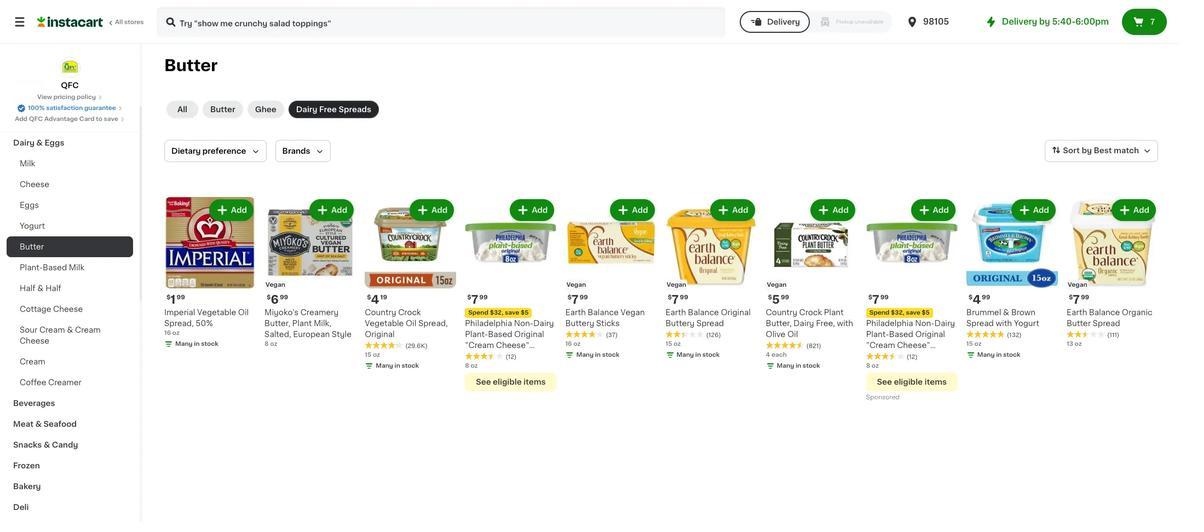 Task type: describe. For each thing, give the bounding box(es) containing it.
0 horizontal spatial plant-
[[20, 264, 43, 272]]

add for earth balance organic butter spread
[[1134, 206, 1150, 214]]

preference
[[203, 147, 246, 155]]

7 button
[[1122, 9, 1167, 35]]

cream down cottage cheese
[[39, 326, 65, 334]]

oz inside miyoko's creamery butter, plant milk, salted, european style 8 oz
[[270, 341, 277, 347]]

$ 4 99
[[969, 294, 990, 306]]

cheese inside cottage cheese link
[[53, 306, 83, 313]]

brands button
[[275, 140, 331, 162]]

sort by
[[1063, 147, 1092, 155]]

instacart logo image
[[37, 15, 103, 28]]

$5 for fourth product group from the left's see eligible items button
[[521, 310, 529, 316]]

recipes link
[[7, 70, 133, 91]]

deli link
[[7, 497, 133, 518]]

4 $ 7 99 from the left
[[868, 294, 889, 306]]

recipes
[[13, 77, 45, 84]]

0 horizontal spatial based
[[43, 264, 67, 272]]

snacks & candy
[[13, 441, 78, 449]]

non- for fourth product group from the left's see eligible items button
[[514, 320, 533, 328]]

original inside earth balance original buttery spread
[[721, 309, 751, 317]]

delivery by 5:40-6:00pm link
[[985, 15, 1109, 28]]

imperial vegetable oil spread, 50% 16 oz
[[164, 309, 249, 336]]

original for 8th product group from left
[[915, 331, 945, 339]]

6:00pm
[[1076, 18, 1109, 26]]

"cream for fourth product group from the left's see eligible items button
[[465, 342, 494, 349]]

product group containing 5
[[766, 197, 857, 373]]

view pricing policy
[[37, 94, 96, 100]]

yogurt link
[[7, 216, 133, 237]]

philadelphia for see eligible items button associated with 8th product group from left
[[866, 320, 913, 328]]

(821)
[[807, 343, 821, 349]]

many for earth balance vegan buttery sticks
[[576, 352, 594, 358]]

vegetable inside country crock vegetable oil spread, original
[[365, 320, 404, 328]]

earth for earth balance vegan buttery sticks
[[565, 309, 586, 317]]

european
[[293, 331, 330, 339]]

(126)
[[706, 332, 721, 339]]

olive
[[766, 331, 786, 339]]

100% satisfaction guarantee
[[28, 105, 116, 111]]

in for brummel & brown spread with yogurt
[[996, 352, 1002, 358]]

sour cream & cream cheese link
[[7, 320, 133, 352]]

satisfaction
[[46, 105, 83, 111]]

16 oz
[[565, 341, 581, 347]]

$ 6 99
[[267, 294, 288, 306]]

many for brummel & brown spread with yogurt
[[977, 352, 995, 358]]

1 $32, from the left
[[490, 310, 504, 316]]

add button for miyoko's creamery butter, plant milk, salted, european style
[[311, 200, 353, 220]]

13
[[1067, 341, 1073, 347]]

dietary preference
[[171, 147, 246, 155]]

3 99 from the left
[[479, 295, 488, 301]]

spread inside brummel & brown spread with yogurt
[[967, 320, 994, 328]]

(37)
[[606, 333, 618, 339]]

add button for imperial vegetable oil spread, 50%
[[210, 200, 253, 220]]

spend for fourth product group from the left's see eligible items button
[[468, 310, 489, 316]]

99 for first product group from the right
[[1081, 295, 1089, 301]]

sour
[[20, 326, 37, 334]]

6
[[271, 294, 279, 306]]

match
[[1114, 147, 1139, 155]]

many in stock for earth balance original buttery spread
[[677, 352, 720, 358]]

99 for product group containing 1
[[177, 295, 185, 301]]

free
[[319, 106, 337, 113]]

2 horizontal spatial based
[[889, 331, 914, 339]]

1
[[171, 294, 176, 306]]

crock for 4
[[398, 309, 421, 317]]

8 inside miyoko's creamery butter, plant milk, salted, european style 8 oz
[[265, 341, 269, 347]]

coffee
[[20, 379, 46, 387]]

4 for country
[[371, 294, 379, 306]]

4 add button from the left
[[511, 200, 553, 220]]

delivery button
[[740, 11, 810, 33]]

philadelphia for fourth product group from the left's see eligible items button
[[465, 320, 512, 328]]

spend $32, save $5 for 8th product group from left
[[870, 310, 930, 316]]

1 half from the left
[[20, 285, 35, 292]]

ghee
[[255, 106, 276, 113]]

$ 7 99 for 15 oz
[[668, 294, 688, 306]]

1 vertical spatial butter link
[[7, 237, 133, 257]]

stock down 50%
[[201, 341, 218, 347]]

save for fourth product group from the left
[[505, 310, 519, 316]]

bakery
[[13, 483, 41, 491]]

in for earth balance vegan buttery sticks
[[595, 352, 601, 358]]

10 product group from the left
[[1067, 197, 1158, 349]]

many in stock for earth balance vegan buttery sticks
[[576, 352, 620, 358]]

0 horizontal spatial eggs
[[20, 202, 39, 209]]

$ for first product group from the right
[[1069, 295, 1073, 301]]

1 vertical spatial 16
[[565, 341, 572, 347]]

many in stock for country crock vegetable oil spread, original
[[376, 363, 419, 369]]

brummel
[[967, 309, 1001, 317]]

brands
[[282, 147, 310, 155]]

crock for 5
[[799, 309, 822, 317]]

8 add button from the left
[[912, 200, 954, 220]]

view pricing policy link
[[37, 93, 102, 102]]

in for country crock plant butter, dairy free, with olive oil
[[796, 363, 801, 369]]

1 $ 7 99 from the left
[[467, 294, 488, 306]]

yogurt inside brummel & brown spread with yogurt
[[1014, 320, 1039, 328]]

sour cream & cream cheese
[[20, 326, 101, 345]]

see for fourth product group from the left's see eligible items button
[[476, 378, 491, 386]]

stock for earth balance original buttery spread
[[703, 352, 720, 358]]

all for all
[[177, 106, 187, 113]]

bakery link
[[7, 476, 133, 497]]

add for miyoko's creamery butter, plant milk, salted, european style
[[331, 206, 347, 214]]

plant inside the country crock plant butter, dairy free, with olive oil
[[824, 309, 844, 317]]

15 oz for earth balance original buttery spread
[[666, 341, 681, 347]]

sponsored badge image
[[866, 395, 899, 401]]

(12) for fourth product group from the left's see eligible items button
[[506, 354, 517, 360]]

98105
[[923, 18, 949, 26]]

oil inside the country crock plant butter, dairy free, with olive oil
[[788, 331, 798, 339]]

4 for brummel
[[973, 294, 981, 306]]

1 vertical spatial qfc
[[29, 116, 43, 122]]

add button for country crock vegetable oil spread, original
[[411, 200, 453, 220]]

spread, inside imperial vegetable oil spread, 50% 16 oz
[[164, 320, 194, 328]]

miyoko's creamery butter, plant milk, salted, european style 8 oz
[[265, 309, 352, 347]]

& inside sour cream & cream cheese
[[67, 326, 73, 334]]

spend for see eligible items button associated with 8th product group from left
[[870, 310, 890, 316]]

see for see eligible items button associated with 8th product group from left
[[877, 379, 892, 386]]

in for country crock vegetable oil spread, original
[[395, 363, 400, 369]]

service type group
[[740, 11, 893, 33]]

vegan inside earth balance vegan buttery sticks
[[621, 309, 645, 317]]

by for sort
[[1082, 147, 1092, 155]]

dairy & eggs
[[13, 139, 64, 147]]

stock for country crock vegetable oil spread, original
[[402, 363, 419, 369]]

produce link
[[7, 112, 133, 133]]

seafood
[[44, 421, 77, 428]]

2 items from the left
[[925, 379, 947, 386]]

dairy & eggs link
[[7, 133, 133, 153]]

stock for country crock plant butter, dairy free, with olive oil
[[803, 363, 820, 369]]

eggs link
[[7, 195, 133, 216]]

$ for product group containing 1
[[166, 295, 171, 301]]

2 $32, from the left
[[891, 310, 905, 316]]

(12) for see eligible items button associated with 8th product group from left
[[907, 354, 918, 360]]

cream down cottage cheese link
[[75, 326, 101, 334]]

snacks
[[13, 441, 42, 449]]

see eligible items for fourth product group from the left
[[476, 378, 546, 386]]

add button for country crock plant butter, dairy free, with olive oil
[[812, 200, 854, 220]]

13 oz
[[1067, 341, 1082, 347]]

butter, inside miyoko's creamery butter, plant milk, salted, european style 8 oz
[[265, 320, 290, 328]]

& for seafood
[[35, 421, 42, 428]]

many in stock down 50%
[[175, 341, 218, 347]]

buttery for earth balance vegan buttery sticks
[[565, 320, 594, 328]]

cheese inside sour cream & cream cheese
[[20, 337, 49, 345]]

meat
[[13, 421, 33, 428]]

$ for sixth product group
[[668, 295, 672, 301]]

original for 3rd product group
[[365, 331, 395, 339]]

$ 5 99
[[768, 294, 789, 306]]

qfc link
[[59, 57, 80, 91]]

creamer
[[48, 379, 82, 387]]

original for fourth product group from the left
[[514, 331, 544, 339]]

earth balance original buttery spread
[[666, 309, 751, 328]]

add qfc advantage card to save link
[[15, 115, 125, 124]]

plant- for fourth product group from the left
[[465, 331, 488, 339]]

see eligible items for 8th product group from left
[[877, 379, 947, 386]]

stock for earth balance vegan buttery sticks
[[602, 352, 620, 358]]

1 horizontal spatial based
[[488, 331, 512, 339]]

miyoko's
[[265, 309, 299, 317]]

with inside brummel & brown spread with yogurt
[[996, 320, 1012, 328]]

many down imperial vegetable oil spread, 50% 16 oz
[[175, 341, 193, 347]]

country crock plant butter, dairy free, with olive oil
[[766, 309, 853, 339]]

butter up all link
[[164, 58, 218, 73]]

15 for country crock vegetable oil spread, original
[[365, 352, 371, 358]]

organic
[[1122, 309, 1153, 317]]

butter right all link
[[210, 106, 235, 113]]

each
[[772, 352, 787, 358]]

brown
[[1011, 309, 1036, 317]]

& for brown
[[1003, 309, 1009, 317]]

4 product group from the left
[[465, 197, 557, 392]]

$ for product group containing 6
[[267, 295, 271, 301]]

produce
[[13, 118, 47, 126]]

country crock vegetable oil spread, original
[[365, 309, 448, 339]]

cottage cheese link
[[7, 299, 133, 320]]

5
[[772, 294, 780, 306]]

many in stock for country crock plant butter, dairy free, with olive oil
[[777, 363, 820, 369]]

spread inside earth balance organic butter spread
[[1093, 320, 1120, 328]]

(111)
[[1107, 333, 1120, 339]]

1 vertical spatial milk
[[69, 264, 84, 272]]

15 for earth balance original buttery spread
[[666, 341, 672, 347]]

9 product group from the left
[[967, 197, 1058, 362]]

100%
[[28, 105, 45, 111]]

sort
[[1063, 147, 1080, 155]]

3 product group from the left
[[365, 197, 456, 373]]

card
[[79, 116, 94, 122]]

milk link
[[7, 153, 133, 174]]

$ for 5th product group from left
[[568, 295, 572, 301]]

3 $ from the left
[[467, 295, 471, 301]]

oz inside imperial vegetable oil spread, 50% 16 oz
[[172, 330, 180, 336]]

(29.6k)
[[405, 343, 428, 349]]

0 vertical spatial qfc
[[61, 82, 79, 89]]

meat & seafood link
[[7, 414, 133, 435]]

many in stock for brummel & brown spread with yogurt
[[977, 352, 1021, 358]]

butter up plant-based milk
[[20, 243, 44, 251]]

butter inside earth balance organic butter spread
[[1067, 320, 1091, 328]]

creamery
[[301, 309, 339, 317]]

brummel & brown spread with yogurt
[[967, 309, 1039, 328]]

see eligible items button for fourth product group from the left
[[465, 373, 557, 392]]

vegan for country crock plant butter, dairy free, with olive oil
[[767, 282, 787, 288]]



Task type: locate. For each thing, give the bounding box(es) containing it.
butter up '13 oz'
[[1067, 320, 1091, 328]]

in down the country crock plant butter, dairy free, with olive oil
[[796, 363, 801, 369]]

4 $ from the left
[[668, 295, 672, 301]]

all for all stores
[[115, 19, 123, 25]]

1 horizontal spatial yogurt
[[1014, 320, 1039, 328]]

9 add button from the left
[[1012, 200, 1055, 220]]

2 horizontal spatial 15 oz
[[967, 341, 982, 347]]

0 horizontal spatial see eligible items button
[[465, 373, 557, 392]]

all
[[115, 19, 123, 25], [177, 106, 187, 113]]

$ inside $ 4 99
[[969, 295, 973, 301]]

& left candy
[[44, 441, 50, 449]]

1 horizontal spatial plant
[[824, 309, 844, 317]]

1 horizontal spatial milk
[[69, 264, 84, 272]]

cheese inside cheese "link"
[[20, 181, 49, 188]]

1 horizontal spatial vegetable
[[365, 320, 404, 328]]

6 $ from the left
[[969, 295, 973, 301]]

1 vertical spatial yogurt
[[1014, 320, 1039, 328]]

cheese down sour
[[20, 337, 49, 345]]

1 horizontal spatial see eligible items
[[877, 379, 947, 386]]

1 $ from the left
[[166, 295, 171, 301]]

plant up free,
[[824, 309, 844, 317]]

country down $ 4 19
[[365, 309, 396, 317]]

with up (132)
[[996, 320, 1012, 328]]

1 see eligible items button from the left
[[465, 373, 557, 392]]

cheese link
[[7, 174, 133, 195]]

balance inside earth balance organic butter spread
[[1089, 309, 1120, 317]]

1 spend from the left
[[468, 310, 489, 316]]

vegan
[[266, 282, 285, 288], [667, 282, 686, 288], [767, 282, 787, 288], [567, 282, 586, 288], [1068, 282, 1087, 288], [621, 309, 645, 317]]

100% satisfaction guarantee button
[[17, 102, 123, 113]]

cheese down milk link
[[20, 181, 49, 188]]

cheese" for see eligible items button associated with 8th product group from left
[[897, 342, 930, 349]]

15 down country crock vegetable oil spread, original
[[365, 352, 371, 358]]

add for country crock vegetable oil spread, original
[[432, 206, 448, 214]]

stock down (132)
[[1003, 352, 1021, 358]]

eligible for see eligible items button associated with 8th product group from left
[[894, 379, 923, 386]]

2 (12) from the left
[[907, 354, 918, 360]]

many in stock down (132)
[[977, 352, 1021, 358]]

milk up half & half link
[[69, 264, 84, 272]]

2 country from the left
[[365, 309, 396, 317]]

add for earth balance original buttery spread
[[732, 206, 748, 214]]

vegetable down $ 4 19
[[365, 320, 404, 328]]

spend $32, save $5 for fourth product group from the left
[[468, 310, 529, 316]]

0 horizontal spatial all
[[115, 19, 123, 25]]

1 horizontal spatial 8
[[465, 363, 469, 369]]

0 horizontal spatial philadelphia non-dairy plant-based original "cream cheese" spread
[[465, 320, 554, 360]]

0 horizontal spatial butter link
[[7, 237, 133, 257]]

yogurt down the eggs link
[[20, 222, 45, 230]]

1 horizontal spatial non-
[[915, 320, 935, 328]]

delivery for delivery
[[767, 18, 800, 26]]

plant-
[[20, 264, 43, 272], [465, 331, 488, 339], [866, 331, 889, 339]]

1 horizontal spatial earth
[[666, 309, 686, 317]]

thanksgiving link
[[7, 91, 133, 112]]

2 add button from the left
[[311, 200, 353, 220]]

in down 'sticks'
[[595, 352, 601, 358]]

1 horizontal spatial see
[[877, 379, 892, 386]]

eggs down advantage
[[45, 139, 64, 147]]

0 vertical spatial vegetable
[[197, 309, 236, 317]]

many for country crock plant butter, dairy free, with olive oil
[[777, 363, 794, 369]]

add for imperial vegetable oil spread, 50%
[[231, 206, 247, 214]]

guarantee
[[84, 105, 116, 111]]

(12)
[[506, 354, 517, 360], [907, 354, 918, 360]]

1 with from the left
[[837, 320, 853, 328]]

spread inside earth balance original buttery spread
[[697, 320, 724, 328]]

1 "cream from the left
[[465, 342, 494, 349]]

crock inside country crock vegetable oil spread, original
[[398, 309, 421, 317]]

1 butter, from the left
[[265, 320, 290, 328]]

$32,
[[490, 310, 504, 316], [891, 310, 905, 316]]

0 vertical spatial by
[[1039, 18, 1050, 26]]

0 vertical spatial all
[[115, 19, 123, 25]]

half down plant-based milk
[[46, 285, 61, 292]]

by left 5:40- at the right of the page
[[1039, 18, 1050, 26]]

2 spread, from the left
[[418, 320, 448, 328]]

2 $5 from the left
[[922, 310, 930, 316]]

99 for product group containing 5
[[781, 295, 789, 301]]

1 eligible from the left
[[493, 378, 522, 386]]

plant-based milk
[[20, 264, 84, 272]]

1 horizontal spatial plant-
[[465, 331, 488, 339]]

country inside country crock vegetable oil spread, original
[[365, 309, 396, 317]]

oil
[[238, 309, 249, 317], [406, 320, 416, 328], [788, 331, 798, 339]]

qfc logo image
[[59, 57, 80, 78]]

country
[[766, 309, 797, 317], [365, 309, 396, 317]]

1 horizontal spatial butter,
[[766, 320, 792, 328]]

& left "brown"
[[1003, 309, 1009, 317]]

15 oz
[[666, 341, 681, 347], [967, 341, 982, 347], [365, 352, 380, 358]]

dietary
[[171, 147, 201, 155]]

1 philadelphia non-dairy plant-based original "cream cheese" spread from the left
[[465, 320, 554, 360]]

spread
[[697, 320, 724, 328], [967, 320, 994, 328], [1093, 320, 1120, 328], [465, 353, 493, 360], [866, 353, 894, 360]]

coffee creamer
[[20, 379, 82, 387]]

1 horizontal spatial see eligible items button
[[866, 373, 958, 392]]

stock down (126)
[[703, 352, 720, 358]]

2 non- from the left
[[915, 320, 935, 328]]

2 horizontal spatial oil
[[788, 331, 798, 339]]

None search field
[[157, 7, 726, 37]]

pricing
[[54, 94, 75, 100]]

$ for 3rd product group
[[367, 295, 371, 301]]

vegan for earth balance organic butter spread
[[1068, 282, 1087, 288]]

cheese
[[20, 181, 49, 188], [53, 306, 83, 313], [20, 337, 49, 345]]

buttery inside earth balance original buttery spread
[[666, 320, 695, 328]]

country down $ 5 99
[[766, 309, 797, 317]]

butter link right all link
[[203, 101, 243, 118]]

eligible for fourth product group from the left's see eligible items button
[[493, 378, 522, 386]]

0 horizontal spatial 8
[[265, 341, 269, 347]]

vegetable up 50%
[[197, 309, 236, 317]]

15 down brummel
[[967, 341, 973, 347]]

$ 7 99 for 13 oz
[[1069, 294, 1089, 306]]

see eligible items button for 8th product group from left
[[866, 373, 958, 392]]

dairy inside the country crock plant butter, dairy free, with olive oil
[[794, 320, 814, 328]]

$ inside $ 6 99
[[267, 295, 271, 301]]

vegan for earth balance original buttery spread
[[667, 282, 686, 288]]

half up cottage on the bottom of the page
[[20, 285, 35, 292]]

qfc down 100%
[[29, 116, 43, 122]]

15 oz down brummel
[[967, 341, 982, 347]]

$ 7 99 for 16 oz
[[568, 294, 588, 306]]

dairy free spreads link
[[288, 101, 379, 118]]

add qfc advantage card to save
[[15, 116, 118, 122]]

0 horizontal spatial vegetable
[[197, 309, 236, 317]]

2 vertical spatial oil
[[788, 331, 798, 339]]

crock up (29.6k)
[[398, 309, 421, 317]]

0 horizontal spatial butter,
[[265, 320, 290, 328]]

0 horizontal spatial 4
[[371, 294, 379, 306]]

2 half from the left
[[46, 285, 61, 292]]

with inside the country crock plant butter, dairy free, with olive oil
[[837, 320, 853, 328]]

8 oz for see eligible items button associated with 8th product group from left
[[866, 363, 879, 369]]

3 earth from the left
[[1067, 309, 1087, 317]]

oil right the olive
[[788, 331, 798, 339]]

1 horizontal spatial $5
[[922, 310, 930, 316]]

10 $ from the left
[[1069, 295, 1073, 301]]

3 add button from the left
[[411, 200, 453, 220]]

Best match Sort by field
[[1045, 140, 1158, 162]]

2 buttery from the left
[[565, 320, 594, 328]]

balance for original
[[688, 309, 719, 317]]

beverages
[[13, 400, 55, 407]]

earth inside earth balance vegan buttery sticks
[[565, 309, 586, 317]]

1 horizontal spatial buttery
[[666, 320, 695, 328]]

in down brummel & brown spread with yogurt
[[996, 352, 1002, 358]]

delivery by 5:40-6:00pm
[[1002, 18, 1109, 26]]

butter, up salted,
[[265, 320, 290, 328]]

2 with from the left
[[996, 320, 1012, 328]]

add button for earth balance organic butter spread
[[1113, 200, 1155, 220]]

eggs
[[45, 139, 64, 147], [20, 202, 39, 209]]

milk down 'dairy & eggs' on the left of the page
[[20, 160, 35, 168]]

cheese down half & half link
[[53, 306, 83, 313]]

add button for brummel & brown spread with yogurt
[[1012, 200, 1055, 220]]

imperial
[[164, 309, 195, 317]]

0 horizontal spatial $32,
[[490, 310, 504, 316]]

all left stores
[[115, 19, 123, 25]]

0 vertical spatial eggs
[[45, 139, 64, 147]]

8 for fourth product group from the left's see eligible items button
[[465, 363, 469, 369]]

1 horizontal spatial philadelphia non-dairy plant-based original "cream cheese" spread
[[866, 320, 955, 360]]

99 inside $ 5 99
[[781, 295, 789, 301]]

1 horizontal spatial "cream
[[866, 342, 895, 349]]

earth inside earth balance organic butter spread
[[1067, 309, 1087, 317]]

0 horizontal spatial see eligible items
[[476, 378, 546, 386]]

1 vertical spatial by
[[1082, 147, 1092, 155]]

in down earth balance original buttery spread
[[695, 352, 701, 358]]

many down 16 oz
[[576, 352, 594, 358]]

0 horizontal spatial eligible
[[493, 378, 522, 386]]

1 non- from the left
[[514, 320, 533, 328]]

2 "cream from the left
[[866, 342, 895, 349]]

0 horizontal spatial save
[[104, 116, 118, 122]]

spread, up (29.6k)
[[418, 320, 448, 328]]

1 horizontal spatial 15
[[666, 341, 672, 347]]

$ inside $ 5 99
[[768, 295, 772, 301]]

1 horizontal spatial country
[[766, 309, 797, 317]]

5:40-
[[1052, 18, 1076, 26]]

7 $ from the left
[[367, 295, 371, 301]]

add button
[[210, 200, 253, 220], [311, 200, 353, 220], [411, 200, 453, 220], [511, 200, 553, 220], [611, 200, 654, 220], [712, 200, 754, 220], [812, 200, 854, 220], [912, 200, 954, 220], [1012, 200, 1055, 220], [1113, 200, 1155, 220]]

$ inside $ 4 19
[[367, 295, 371, 301]]

2 philadelphia from the left
[[866, 320, 913, 328]]

1 horizontal spatial oil
[[406, 320, 416, 328]]

1 horizontal spatial philadelphia
[[866, 320, 913, 328]]

many down country crock vegetable oil spread, original
[[376, 363, 393, 369]]

2 earth from the left
[[565, 309, 586, 317]]

cream up coffee
[[20, 358, 45, 366]]

2 balance from the left
[[588, 309, 619, 317]]

8 for see eligible items button associated with 8th product group from left
[[866, 363, 870, 369]]

many in stock down (29.6k)
[[376, 363, 419, 369]]

yogurt
[[20, 222, 45, 230], [1014, 320, 1039, 328]]

1 $5 from the left
[[521, 310, 529, 316]]

plant inside miyoko's creamery butter, plant milk, salted, european style 8 oz
[[292, 320, 312, 328]]

earth for earth balance original buttery spread
[[666, 309, 686, 317]]

balance up 'sticks'
[[588, 309, 619, 317]]

cottage
[[20, 306, 51, 313]]

10 add button from the left
[[1113, 200, 1155, 220]]

frozen link
[[7, 456, 133, 476]]

"cream for see eligible items button associated with 8th product group from left
[[866, 342, 895, 349]]

15 for brummel & brown spread with yogurt
[[967, 341, 973, 347]]

0 horizontal spatial philadelphia
[[465, 320, 512, 328]]

many for earth balance original buttery spread
[[677, 352, 694, 358]]

0 horizontal spatial with
[[837, 320, 853, 328]]

0 horizontal spatial see
[[476, 378, 491, 386]]

0 vertical spatial milk
[[20, 160, 35, 168]]

country for 4
[[365, 309, 396, 317]]

1 horizontal spatial $32,
[[891, 310, 905, 316]]

many
[[175, 341, 193, 347], [677, 352, 694, 358], [977, 352, 995, 358], [576, 352, 594, 358], [777, 363, 794, 369], [376, 363, 393, 369]]

cheese" for fourth product group from the left's see eligible items button
[[496, 342, 529, 349]]

by inside field
[[1082, 147, 1092, 155]]

balance for organic
[[1089, 309, 1120, 317]]

6 add button from the left
[[712, 200, 754, 220]]

crock inside the country crock plant butter, dairy free, with olive oil
[[799, 309, 822, 317]]

15 oz down country crock vegetable oil spread, original
[[365, 352, 380, 358]]

1 horizontal spatial eggs
[[45, 139, 64, 147]]

1 spread, from the left
[[164, 320, 194, 328]]

99 for ninth product group
[[982, 295, 990, 301]]

2 see eligible items from the left
[[877, 379, 947, 386]]

2 horizontal spatial 8
[[866, 363, 870, 369]]

0 horizontal spatial by
[[1039, 18, 1050, 26]]

stock down (29.6k)
[[402, 363, 419, 369]]

0 horizontal spatial 15
[[365, 352, 371, 358]]

0 horizontal spatial cheese"
[[496, 342, 529, 349]]

with right free,
[[837, 320, 853, 328]]

2 spend $32, save $5 from the left
[[870, 310, 930, 316]]

vegan for miyoko's creamery butter, plant milk, salted, european style
[[266, 282, 285, 288]]

0 horizontal spatial 16
[[164, 330, 171, 336]]

many down each
[[777, 363, 794, 369]]

dairy free spreads
[[296, 106, 371, 113]]

6 99 from the left
[[982, 295, 990, 301]]

country for 5
[[766, 309, 797, 317]]

yogurt down "brown"
[[1014, 320, 1039, 328]]

0 horizontal spatial balance
[[588, 309, 619, 317]]

1 buttery from the left
[[666, 320, 695, 328]]

half & half link
[[7, 278, 133, 299]]

earth inside earth balance original buttery spread
[[666, 309, 686, 317]]

$ 4 19
[[367, 294, 387, 306]]

plant
[[824, 309, 844, 317], [292, 320, 312, 328]]

0 horizontal spatial (12)
[[506, 354, 517, 360]]

product group containing 1
[[164, 197, 256, 351]]

1 horizontal spatial crock
[[799, 309, 822, 317]]

advantage
[[44, 116, 78, 122]]

1 add button from the left
[[210, 200, 253, 220]]

1 vertical spatial oil
[[406, 320, 416, 328]]

1 philadelphia from the left
[[465, 320, 512, 328]]

all up dietary
[[177, 106, 187, 113]]

1 99 from the left
[[177, 295, 185, 301]]

1 horizontal spatial spend
[[870, 310, 890, 316]]

see
[[476, 378, 491, 386], [877, 379, 892, 386]]

dairy
[[296, 106, 317, 113], [13, 139, 34, 147], [533, 320, 554, 328], [794, 320, 814, 328], [935, 320, 955, 328]]

99 for 5th product group from left
[[580, 295, 588, 301]]

2 $ 7 99 from the left
[[668, 294, 688, 306]]

by right sort
[[1082, 147, 1092, 155]]

& down produce
[[36, 139, 43, 147]]

many down brummel & brown spread with yogurt
[[977, 352, 995, 358]]

buttery for earth balance original buttery spread
[[666, 320, 695, 328]]

0 horizontal spatial yogurt
[[20, 222, 45, 230]]

policy
[[77, 94, 96, 100]]

1 horizontal spatial 4
[[766, 352, 770, 358]]

save for 8th product group from left
[[906, 310, 920, 316]]

& for eggs
[[36, 139, 43, 147]]

lists
[[31, 38, 50, 45]]

0 horizontal spatial milk
[[20, 160, 35, 168]]

see eligible items
[[476, 378, 546, 386], [877, 379, 947, 386]]

sticks
[[596, 320, 620, 328]]

add for brummel & brown spread with yogurt
[[1033, 206, 1049, 214]]

spread, inside country crock vegetable oil spread, original
[[418, 320, 448, 328]]

plant- for 8th product group from left
[[866, 331, 889, 339]]

1 vertical spatial plant
[[292, 320, 312, 328]]

oil inside imperial vegetable oil spread, 50% 16 oz
[[238, 309, 249, 317]]

8 product group from the left
[[866, 197, 958, 404]]

4 left 19
[[371, 294, 379, 306]]

9 $ from the left
[[868, 295, 872, 301]]

buttery inside earth balance vegan buttery sticks
[[565, 320, 594, 328]]

1 cheese" from the left
[[496, 342, 529, 349]]

0 horizontal spatial plant
[[292, 320, 312, 328]]

8 99 from the left
[[881, 295, 889, 301]]

2 vertical spatial cheese
[[20, 337, 49, 345]]

15 oz for brummel & brown spread with yogurt
[[967, 341, 982, 347]]

to
[[96, 116, 102, 122]]

$
[[166, 295, 171, 301], [267, 295, 271, 301], [467, 295, 471, 301], [668, 295, 672, 301], [768, 295, 772, 301], [969, 295, 973, 301], [367, 295, 371, 301], [568, 295, 572, 301], [868, 295, 872, 301], [1069, 295, 1073, 301]]

balance inside earth balance vegan buttery sticks
[[588, 309, 619, 317]]

earth balance vegan buttery sticks
[[565, 309, 645, 328]]

eggs down cheese "link"
[[20, 202, 39, 209]]

2 $ from the left
[[267, 295, 271, 301]]

2 crock from the left
[[398, 309, 421, 317]]

0 vertical spatial butter link
[[203, 101, 243, 118]]

0 vertical spatial cheese
[[20, 181, 49, 188]]

7 99 from the left
[[580, 295, 588, 301]]

butter link
[[203, 101, 243, 118], [7, 237, 133, 257]]

lists link
[[7, 31, 133, 53]]

butter, up the olive
[[766, 320, 792, 328]]

7 add button from the left
[[812, 200, 854, 220]]

0 horizontal spatial non-
[[514, 320, 533, 328]]

oil up (29.6k)
[[406, 320, 416, 328]]

many down earth balance original buttery spread
[[677, 352, 694, 358]]

16 inside imperial vegetable oil spread, 50% 16 oz
[[164, 330, 171, 336]]

vegetable inside imperial vegetable oil spread, 50% 16 oz
[[197, 309, 236, 317]]

spread, down imperial
[[164, 320, 194, 328]]

99 for sixth product group
[[680, 295, 688, 301]]

balance up (111)
[[1089, 309, 1120, 317]]

1 horizontal spatial with
[[996, 320, 1012, 328]]

original inside country crock vegetable oil spread, original
[[365, 331, 395, 339]]

1 horizontal spatial by
[[1082, 147, 1092, 155]]

7 inside button
[[1151, 18, 1155, 26]]

& up cottage on the bottom of the page
[[37, 285, 44, 292]]

spreads
[[339, 106, 371, 113]]

in down 50%
[[194, 341, 200, 347]]

15
[[666, 341, 672, 347], [967, 341, 973, 347], [365, 352, 371, 358]]

vegan for earth balance vegan buttery sticks
[[567, 282, 586, 288]]

2 8 oz from the left
[[866, 363, 879, 369]]

& right meat
[[35, 421, 42, 428]]

(132)
[[1007, 332, 1022, 339]]

earth balance organic butter spread
[[1067, 309, 1153, 328]]

0 horizontal spatial country
[[365, 309, 396, 317]]

delivery
[[1002, 18, 1037, 26], [767, 18, 800, 26]]

0 horizontal spatial qfc
[[29, 116, 43, 122]]

0 vertical spatial 16
[[164, 330, 171, 336]]

2 horizontal spatial plant-
[[866, 331, 889, 339]]

plant up "european"
[[292, 320, 312, 328]]

oil left miyoko's
[[238, 309, 249, 317]]

$ for ninth product group
[[969, 295, 973, 301]]

★★★★★
[[666, 331, 704, 338], [967, 331, 1005, 338], [967, 331, 1005, 338], [565, 331, 604, 338], [565, 331, 604, 338], [1067, 331, 1105, 338], [766, 342, 804, 349], [766, 342, 804, 349], [365, 342, 403, 349], [365, 342, 403, 349], [465, 353, 503, 360], [465, 353, 503, 360], [866, 353, 905, 360], [866, 353, 905, 360]]

free,
[[816, 320, 835, 328]]

based
[[43, 264, 67, 272], [488, 331, 512, 339], [889, 331, 914, 339]]

0 horizontal spatial "cream
[[465, 342, 494, 349]]

1 balance from the left
[[688, 309, 719, 317]]

Search field
[[158, 8, 725, 36]]

2 cheese" from the left
[[897, 342, 930, 349]]

& down cottage cheese link
[[67, 326, 73, 334]]

add for country crock plant butter, dairy free, with olive oil
[[833, 206, 849, 214]]

1 vertical spatial cheese
[[53, 306, 83, 313]]

all stores
[[115, 19, 144, 25]]

& for half
[[37, 285, 44, 292]]

balance for vegan
[[588, 309, 619, 317]]

1 product group from the left
[[164, 197, 256, 351]]

0 vertical spatial plant
[[824, 309, 844, 317]]

best
[[1094, 147, 1112, 155]]

3 balance from the left
[[1089, 309, 1120, 317]]

5 $ 7 99 from the left
[[1069, 294, 1089, 306]]

non-
[[514, 320, 533, 328], [915, 320, 935, 328]]

98105 button
[[906, 7, 971, 37]]

2 product group from the left
[[265, 197, 356, 349]]

oil inside country crock vegetable oil spread, original
[[406, 320, 416, 328]]

spread,
[[164, 320, 194, 328], [418, 320, 448, 328]]

& inside brummel & brown spread with yogurt
[[1003, 309, 1009, 317]]

milk,
[[314, 320, 331, 328]]

1 spend $32, save $5 from the left
[[468, 310, 529, 316]]

99 inside "$ 1 99"
[[177, 295, 185, 301]]

15 oz for country crock vegetable oil spread, original
[[365, 352, 380, 358]]

5 $ from the left
[[768, 295, 772, 301]]

15 oz down earth balance original buttery spread
[[666, 341, 681, 347]]

1 horizontal spatial eligible
[[894, 379, 923, 386]]

1 horizontal spatial butter link
[[203, 101, 243, 118]]

9 99 from the left
[[1081, 295, 1089, 301]]

1 horizontal spatial qfc
[[61, 82, 79, 89]]

7 product group from the left
[[766, 197, 857, 373]]

product group
[[164, 197, 256, 351], [265, 197, 356, 349], [365, 197, 456, 373], [465, 197, 557, 392], [565, 197, 657, 362], [666, 197, 757, 362], [766, 197, 857, 373], [866, 197, 958, 404], [967, 197, 1058, 362], [1067, 197, 1158, 349]]

many in stock down (37)
[[576, 352, 620, 358]]

4 up brummel
[[973, 294, 981, 306]]

$5 for see eligible items button associated with 8th product group from left
[[922, 310, 930, 316]]

2 see from the left
[[877, 379, 892, 386]]

0 horizontal spatial earth
[[565, 309, 586, 317]]

0 horizontal spatial half
[[20, 285, 35, 292]]

coffee creamer link
[[7, 372, 133, 393]]

stores
[[124, 19, 144, 25]]

2 philadelphia non-dairy plant-based original "cream cheese" spread from the left
[[866, 320, 955, 360]]

0 horizontal spatial crock
[[398, 309, 421, 317]]

16 down imperial
[[164, 330, 171, 336]]

$ 7 99
[[467, 294, 488, 306], [668, 294, 688, 306], [568, 294, 588, 306], [868, 294, 889, 306], [1069, 294, 1089, 306]]

butter, inside the country crock plant butter, dairy free, with olive oil
[[766, 320, 792, 328]]

thanksgiving
[[13, 97, 66, 105]]

philadelphia non-dairy plant-based original "cream cheese" spread
[[465, 320, 554, 360], [866, 320, 955, 360]]

2 see eligible items button from the left
[[866, 373, 958, 392]]

by for delivery
[[1039, 18, 1050, 26]]

6 product group from the left
[[666, 197, 757, 362]]

in for earth balance original buttery spread
[[695, 352, 701, 358]]

16 down earth balance vegan buttery sticks
[[565, 341, 572, 347]]

0 horizontal spatial delivery
[[767, 18, 800, 26]]

1 vertical spatial all
[[177, 106, 187, 113]]

4 left each
[[766, 352, 770, 358]]

add button for earth balance vegan buttery sticks
[[611, 200, 654, 220]]

0 horizontal spatial 15 oz
[[365, 352, 380, 358]]

stock down the (821)
[[803, 363, 820, 369]]

2 spend from the left
[[870, 310, 890, 316]]

2 eligible from the left
[[894, 379, 923, 386]]

spend $32, save $5
[[468, 310, 529, 316], [870, 310, 930, 316]]

product group containing 6
[[265, 197, 356, 349]]

ghee link
[[247, 101, 284, 118]]

non- for see eligible items button associated with 8th product group from left
[[915, 320, 935, 328]]

with
[[837, 320, 853, 328], [996, 320, 1012, 328]]

in down country crock vegetable oil spread, original
[[395, 363, 400, 369]]

best match
[[1094, 147, 1139, 155]]

many in stock down each
[[777, 363, 820, 369]]

5 add button from the left
[[611, 200, 654, 220]]

99 for product group containing 6
[[280, 295, 288, 301]]

butter link up plant-based milk
[[7, 237, 133, 257]]

1 horizontal spatial 8 oz
[[866, 363, 879, 369]]

99 inside $ 6 99
[[280, 295, 288, 301]]

stock down (37)
[[602, 352, 620, 358]]

many in stock down (126)
[[677, 352, 720, 358]]

balance inside earth balance original buttery spread
[[688, 309, 719, 317]]

8 $ from the left
[[568, 295, 572, 301]]

99 inside $ 4 99
[[982, 295, 990, 301]]

crock up free,
[[799, 309, 822, 317]]

items
[[524, 378, 546, 386], [925, 379, 947, 386]]

1 earth from the left
[[666, 309, 686, 317]]

4
[[973, 294, 981, 306], [371, 294, 379, 306], [766, 352, 770, 358]]

4 99 from the left
[[680, 295, 688, 301]]

2 butter, from the left
[[766, 320, 792, 328]]

add button for earth balance original buttery spread
[[712, 200, 754, 220]]

15 down earth balance original buttery spread
[[666, 341, 672, 347]]

half
[[20, 285, 35, 292], [46, 285, 61, 292]]

1 (12) from the left
[[506, 354, 517, 360]]

cheese"
[[496, 342, 529, 349], [897, 342, 930, 349]]

& for candy
[[44, 441, 50, 449]]

5 product group from the left
[[565, 197, 657, 362]]

2 horizontal spatial 15
[[967, 341, 973, 347]]

stock for brummel & brown spread with yogurt
[[1003, 352, 1021, 358]]

1 horizontal spatial 16
[[565, 341, 572, 347]]

1 crock from the left
[[799, 309, 822, 317]]

0 horizontal spatial buttery
[[565, 320, 594, 328]]

2 99 from the left
[[280, 295, 288, 301]]

delivery for delivery by 5:40-6:00pm
[[1002, 18, 1037, 26]]

original
[[721, 309, 751, 317], [514, 331, 544, 339], [365, 331, 395, 339], [915, 331, 945, 339]]

1 country from the left
[[766, 309, 797, 317]]

delivery inside button
[[767, 18, 800, 26]]

salted,
[[265, 331, 291, 339]]

1 horizontal spatial cheese"
[[897, 342, 930, 349]]

5 99 from the left
[[781, 295, 789, 301]]

1 horizontal spatial spend $32, save $5
[[870, 310, 930, 316]]

qfc up view pricing policy 'link'
[[61, 82, 79, 89]]

1 see from the left
[[476, 378, 491, 386]]

add
[[15, 116, 27, 122], [231, 206, 247, 214], [331, 206, 347, 214], [432, 206, 448, 214], [532, 206, 548, 214], [632, 206, 648, 214], [732, 206, 748, 214], [833, 206, 849, 214], [933, 206, 949, 214], [1033, 206, 1049, 214], [1134, 206, 1150, 214]]

dietary preference button
[[164, 140, 266, 162]]

0 horizontal spatial oil
[[238, 309, 249, 317]]

country inside the country crock plant butter, dairy free, with olive oil
[[766, 309, 797, 317]]

view
[[37, 94, 52, 100]]

0 horizontal spatial $5
[[521, 310, 529, 316]]

$ for product group containing 5
[[768, 295, 772, 301]]

3 $ 7 99 from the left
[[568, 294, 588, 306]]

$ inside "$ 1 99"
[[166, 295, 171, 301]]

1 see eligible items from the left
[[476, 378, 546, 386]]

1 items from the left
[[524, 378, 546, 386]]

balance up (126)
[[688, 309, 719, 317]]

cream link
[[7, 352, 133, 372]]

1 8 oz from the left
[[465, 363, 478, 369]]

2 horizontal spatial save
[[906, 310, 920, 316]]



Task type: vqa. For each thing, say whether or not it's contained in the screenshot.
crock within the "Country Crock Vegetable Oil Spread, Original"
yes



